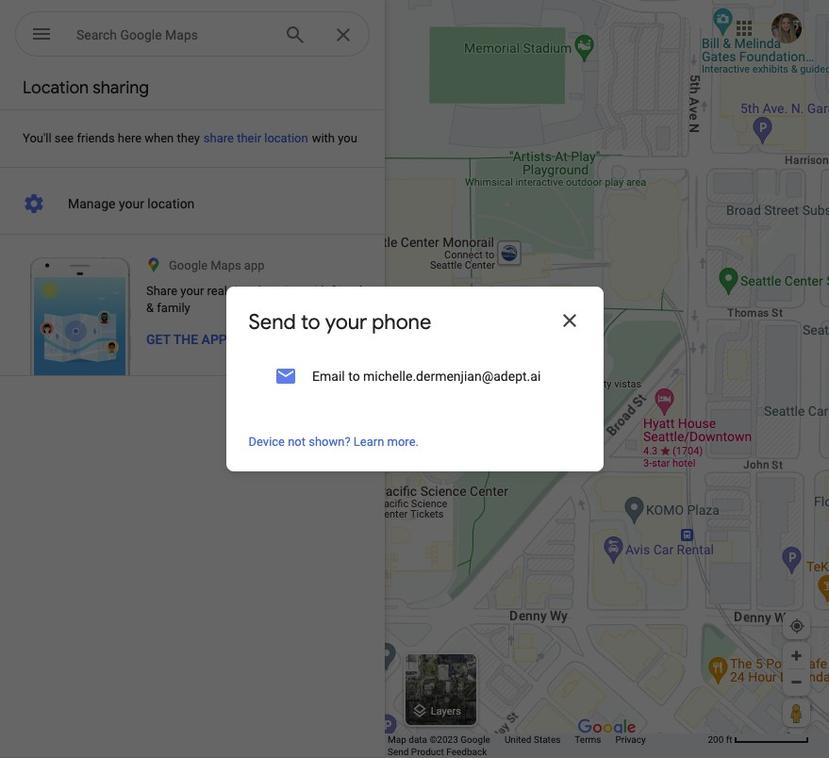 Task type: vqa. For each thing, say whether or not it's contained in the screenshot.
second 300 kg co 2 from the bottom
no



Task type: describe. For each thing, give the bounding box(es) containing it.
manage your location
[[68, 196, 195, 211]]

device not shown? learn more.
[[249, 435, 419, 449]]

email to michelle.dermenjian@adept.ai button
[[249, 355, 581, 397]]

share
[[204, 131, 234, 145]]

google inside location sharing main content
[[169, 258, 208, 273]]

friends inside share your real-time location with friends & family
[[331, 284, 369, 298]]


[[30, 21, 53, 47]]

data
[[409, 735, 427, 745]]

terms
[[575, 735, 601, 745]]

email
[[312, 368, 345, 383]]

privacy send product feedback
[[388, 735, 646, 757]]

michelle.dermenjian@adept.ai
[[363, 368, 541, 383]]

shown?
[[309, 435, 350, 449]]

send to your phone dialog
[[226, 287, 603, 472]]

they
[[177, 131, 200, 145]]

send to your phone
[[249, 309, 431, 336]]

email to michelle.dermenjian@adept.ai
[[312, 368, 541, 383]]

time
[[231, 284, 255, 298]]

layers
[[431, 706, 461, 718]]

with inside share your real-time location with friends & family
[[305, 284, 328, 298]]

to for send
[[301, 309, 320, 336]]

show street view coverage image
[[783, 699, 810, 727]]

your for real-
[[180, 284, 204, 298]]

location sharing
[[23, 77, 149, 99]]

united states button
[[504, 734, 561, 746]]

not
[[288, 435, 306, 449]]

0 vertical spatial with
[[312, 131, 335, 145]]

your inside dialog
[[325, 309, 367, 336]]

 search field
[[15, 11, 370, 60]]

their
[[237, 131, 261, 145]]

united
[[504, 735, 531, 745]]

200 ft button
[[708, 735, 809, 745]]

device not shown? learn more. link
[[249, 435, 419, 449]]

get
[[146, 332, 170, 347]]

zoom out image
[[789, 675, 804, 689]]

terms button
[[575, 734, 601, 746]]

device
[[249, 435, 285, 449]]

200
[[708, 735, 724, 745]]

show your location image
[[789, 618, 805, 635]]

map data ©2023 google
[[388, 735, 490, 745]]

learn
[[354, 435, 384, 449]]

see
[[54, 131, 74, 145]]

feedback
[[446, 747, 487, 757]]

footer inside google maps element
[[388, 734, 708, 758]]

location
[[23, 77, 89, 99]]

phone
[[372, 309, 431, 336]]

©2023
[[430, 735, 458, 745]]

more.
[[387, 435, 419, 449]]

send product feedback button
[[388, 746, 487, 758]]

collapse side panel image
[[386, 369, 407, 390]]



Task type: locate. For each thing, give the bounding box(es) containing it.
send down map
[[388, 747, 409, 757]]

1 horizontal spatial friends
[[331, 284, 369, 298]]

0 vertical spatial google
[[169, 258, 208, 273]]

google maps app
[[169, 258, 265, 273]]

you'll
[[23, 131, 51, 145]]

zoom in image
[[789, 649, 804, 663]]

manage your location link
[[0, 185, 385, 223]]

location down 'when'
[[147, 196, 195, 211]]

1 vertical spatial google
[[461, 735, 490, 745]]

app right the
[[201, 332, 227, 347]]

your right manage
[[119, 196, 144, 211]]

location sharing main content
[[0, 68, 385, 758]]

get the app button
[[146, 330, 227, 349]]

1 horizontal spatial app
[[244, 258, 265, 273]]

to right email
[[348, 368, 360, 383]]

0 horizontal spatial to
[[301, 309, 320, 336]]

location right "their"
[[264, 131, 308, 145]]

send down time
[[249, 309, 296, 336]]

1 vertical spatial your
[[180, 284, 204, 298]]

friends
[[77, 131, 115, 145], [331, 284, 369, 298]]

2 vertical spatial location
[[258, 284, 302, 298]]

privacy button
[[615, 734, 646, 746]]

sharing
[[93, 77, 149, 99]]

when
[[145, 131, 174, 145]]

product
[[411, 747, 444, 757]]

send
[[249, 309, 296, 336], [388, 747, 409, 757]]

your inside share your real-time location with friends & family
[[180, 284, 204, 298]]

2 horizontal spatial your
[[325, 309, 367, 336]]

your for location
[[119, 196, 144, 211]]

real-
[[207, 284, 231, 298]]

send inside send to your phone dialog
[[249, 309, 296, 336]]

share your real-time location with friends & family
[[146, 284, 369, 315]]

location right time
[[258, 284, 302, 298]]

location inside share your real-time location with friends & family
[[258, 284, 302, 298]]

1 vertical spatial to
[[348, 368, 360, 383]]

0 vertical spatial app
[[244, 258, 265, 273]]

0 horizontal spatial app
[[201, 332, 227, 347]]

ft
[[726, 735, 732, 745]]

your
[[119, 196, 144, 211], [180, 284, 204, 298], [325, 309, 367, 336]]

share their location link
[[181, 108, 331, 168]]

your left phone
[[325, 309, 367, 336]]

google up the share
[[169, 258, 208, 273]]

&
[[146, 301, 154, 315]]

united states
[[504, 735, 561, 745]]

0 vertical spatial send
[[249, 309, 296, 336]]

0 vertical spatial friends
[[77, 131, 115, 145]]

0 horizontal spatial google
[[169, 258, 208, 273]]

app up time
[[244, 258, 265, 273]]

0 horizontal spatial send
[[249, 309, 296, 336]]

family
[[157, 301, 190, 315]]

footer
[[388, 734, 708, 758]]

manage
[[68, 196, 115, 211]]

the
[[173, 332, 198, 347]]

0 horizontal spatial your
[[119, 196, 144, 211]]

to for email
[[348, 368, 360, 383]]

1 horizontal spatial to
[[348, 368, 360, 383]]

to up email
[[301, 309, 320, 336]]

200 ft
[[708, 735, 732, 745]]

with left you
[[312, 131, 335, 145]]

2 vertical spatial your
[[325, 309, 367, 336]]

 button
[[15, 11, 68, 60]]

0 vertical spatial to
[[301, 309, 320, 336]]

1 vertical spatial location
[[147, 196, 195, 211]]

app inside button
[[201, 332, 227, 347]]

app
[[244, 258, 265, 273], [201, 332, 227, 347]]

with
[[312, 131, 335, 145], [305, 284, 328, 298]]

map
[[388, 735, 406, 745]]

app for google maps app
[[244, 258, 265, 273]]

share
[[146, 284, 177, 298]]

here
[[118, 131, 142, 145]]

1 vertical spatial with
[[305, 284, 328, 298]]

google maps element
[[0, 0, 829, 758]]

friends up send to your phone
[[331, 284, 369, 298]]

states
[[534, 735, 561, 745]]

to
[[301, 309, 320, 336], [348, 368, 360, 383]]

your up family
[[180, 284, 204, 298]]

maps
[[211, 258, 241, 273]]

you
[[338, 131, 357, 145]]

friends right see in the left of the page
[[77, 131, 115, 145]]

1 vertical spatial send
[[388, 747, 409, 757]]

google up feedback
[[461, 735, 490, 745]]

you'll see friends here when they share their location with you
[[23, 131, 357, 145]]

get the app
[[146, 332, 227, 347]]

location
[[264, 131, 308, 145], [147, 196, 195, 211], [258, 284, 302, 298]]

google
[[169, 258, 208, 273], [461, 735, 490, 745]]

0 horizontal spatial friends
[[77, 131, 115, 145]]

0 vertical spatial your
[[119, 196, 144, 211]]

send inside the privacy send product feedback
[[388, 747, 409, 757]]

1 horizontal spatial send
[[388, 747, 409, 757]]

with up send to your phone
[[305, 284, 328, 298]]

1 vertical spatial app
[[201, 332, 227, 347]]

0 vertical spatial location
[[264, 131, 308, 145]]

1 vertical spatial friends
[[331, 284, 369, 298]]

to inside button
[[348, 368, 360, 383]]

1 horizontal spatial google
[[461, 735, 490, 745]]

1 horizontal spatial your
[[180, 284, 204, 298]]

privacy
[[615, 735, 646, 745]]

footer containing map data ©2023 google
[[388, 734, 708, 758]]

app for get the app
[[201, 332, 227, 347]]



